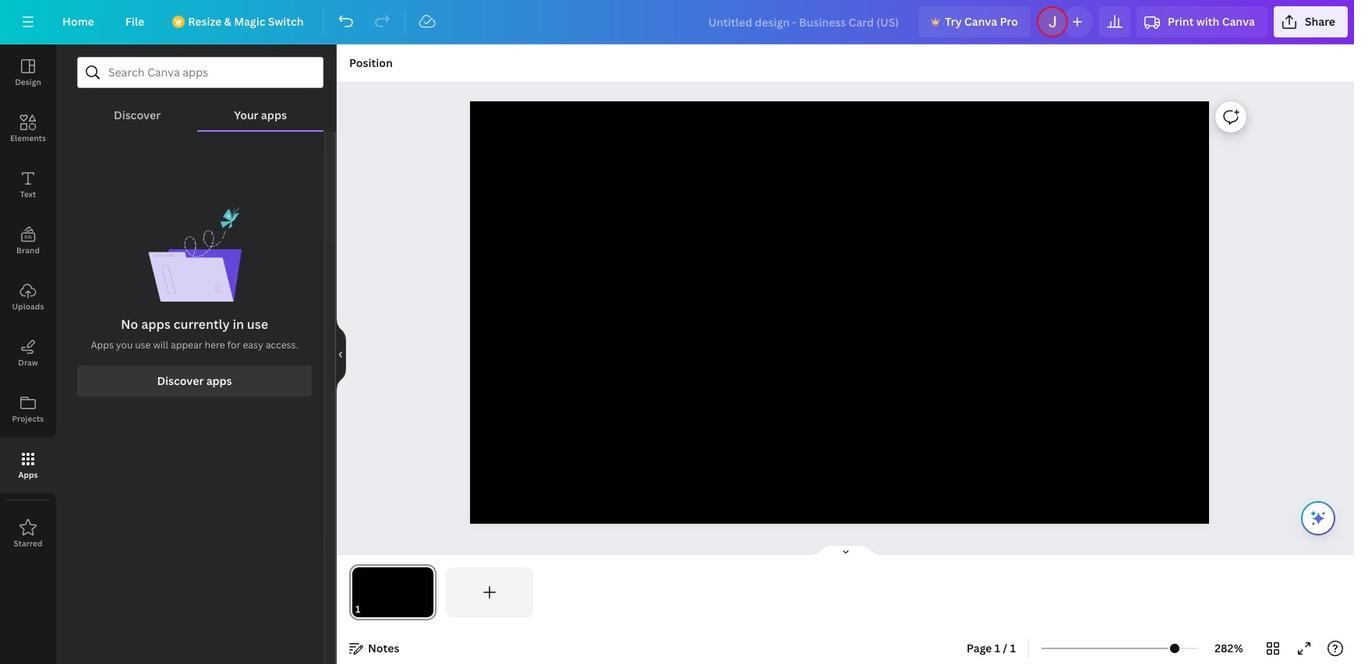 Task type: describe. For each thing, give the bounding box(es) containing it.
apps inside button
[[18, 470, 38, 480]]

share
[[1306, 14, 1336, 29]]

try
[[945, 14, 962, 29]]

1 1 from the left
[[995, 641, 1001, 656]]

discover apps button
[[77, 366, 312, 397]]

resize & magic switch button
[[163, 6, 316, 37]]

in
[[233, 316, 244, 333]]

home
[[62, 14, 94, 29]]

projects
[[12, 413, 44, 424]]

your
[[234, 108, 259, 122]]

try canva pro button
[[920, 6, 1031, 37]]

&
[[224, 14, 232, 29]]

will
[[153, 339, 169, 352]]

brand button
[[0, 213, 56, 269]]

design button
[[0, 44, 56, 101]]

design
[[15, 76, 41, 87]]

switch
[[268, 14, 304, 29]]

discover apps
[[157, 374, 232, 388]]

empty folder image displayed when there are no installed apps image
[[148, 207, 241, 302]]

apps for discover
[[206, 374, 232, 388]]

canva assistant image
[[1310, 509, 1328, 528]]

home link
[[50, 6, 107, 37]]

page 1 image
[[349, 568, 437, 618]]

easy
[[243, 339, 263, 352]]

text button
[[0, 157, 56, 213]]

appear
[[171, 339, 203, 352]]

no apps currently in use apps you use will appear here for easy access.
[[91, 316, 298, 352]]

side panel tab list
[[0, 44, 56, 562]]

file button
[[113, 6, 157, 37]]

apps button
[[0, 438, 56, 494]]

elements button
[[0, 101, 56, 157]]

print
[[1168, 14, 1194, 29]]

currently
[[174, 316, 230, 333]]

apps for no
[[141, 316, 171, 333]]

your apps button
[[198, 88, 324, 130]]

elements
[[10, 133, 46, 144]]

pro
[[1000, 14, 1019, 29]]

apps for your
[[261, 108, 287, 122]]

brand
[[16, 245, 40, 256]]

1 vertical spatial use
[[135, 339, 151, 352]]

main menu bar
[[0, 0, 1355, 44]]



Task type: vqa. For each thing, say whether or not it's contained in the screenshot.
RESIZE
yes



Task type: locate. For each thing, give the bounding box(es) containing it.
hide pages image
[[808, 544, 883, 557]]

Design title text field
[[696, 6, 914, 37]]

1
[[995, 641, 1001, 656], [1011, 641, 1016, 656]]

projects button
[[0, 381, 56, 438]]

apps up will at the bottom left of the page
[[141, 316, 171, 333]]

1 vertical spatial apps
[[18, 470, 38, 480]]

with
[[1197, 14, 1220, 29]]

2 vertical spatial apps
[[206, 374, 232, 388]]

canva inside dropdown button
[[1223, 14, 1256, 29]]

print with canva button
[[1137, 6, 1268, 37]]

discover button
[[77, 88, 198, 130]]

1 horizontal spatial 1
[[1011, 641, 1016, 656]]

0 horizontal spatial use
[[135, 339, 151, 352]]

canva inside button
[[965, 14, 998, 29]]

1 vertical spatial discover
[[157, 374, 204, 388]]

1 vertical spatial apps
[[141, 316, 171, 333]]

uploads
[[12, 301, 44, 312]]

position
[[349, 55, 393, 70]]

resize
[[188, 14, 222, 29]]

discover down search canva apps search box
[[114, 108, 161, 122]]

canva
[[965, 14, 998, 29], [1223, 14, 1256, 29]]

apps
[[261, 108, 287, 122], [141, 316, 171, 333], [206, 374, 232, 388]]

page 1 / 1
[[967, 641, 1016, 656]]

magic
[[234, 14, 266, 29]]

0 vertical spatial apps
[[91, 339, 114, 352]]

use left will at the bottom left of the page
[[135, 339, 151, 352]]

discover for discover apps
[[157, 374, 204, 388]]

apps inside no apps currently in use apps you use will appear here for easy access.
[[91, 339, 114, 352]]

file
[[125, 14, 144, 29]]

your apps
[[234, 108, 287, 122]]

1 canva from the left
[[965, 14, 998, 29]]

/
[[1004, 641, 1008, 656]]

access.
[[266, 339, 298, 352]]

apps inside no apps currently in use apps you use will appear here for easy access.
[[141, 316, 171, 333]]

no
[[121, 316, 138, 333]]

use
[[247, 316, 268, 333], [135, 339, 151, 352]]

1 horizontal spatial apps
[[91, 339, 114, 352]]

position button
[[343, 51, 399, 76]]

0 vertical spatial use
[[247, 316, 268, 333]]

apps
[[91, 339, 114, 352], [18, 470, 38, 480]]

1 horizontal spatial apps
[[206, 374, 232, 388]]

try canva pro
[[945, 14, 1019, 29]]

282% button
[[1204, 636, 1255, 661]]

2 horizontal spatial apps
[[261, 108, 287, 122]]

notes button
[[343, 636, 406, 661]]

uploads button
[[0, 269, 56, 325]]

draw button
[[0, 325, 56, 381]]

apps left you
[[91, 339, 114, 352]]

page
[[967, 641, 993, 656]]

canva right with
[[1223, 14, 1256, 29]]

0 vertical spatial apps
[[261, 108, 287, 122]]

starred button
[[0, 506, 56, 562]]

apps down projects
[[18, 470, 38, 480]]

hide image
[[336, 317, 346, 392]]

282%
[[1215, 641, 1244, 656]]

print with canva
[[1168, 14, 1256, 29]]

2 1 from the left
[[1011, 641, 1016, 656]]

canva right try at the right top
[[965, 14, 998, 29]]

starred
[[14, 538, 43, 549]]

0 horizontal spatial canva
[[965, 14, 998, 29]]

Search Canva apps search field
[[108, 58, 293, 87]]

resize & magic switch
[[188, 14, 304, 29]]

use right in
[[247, 316, 268, 333]]

discover
[[114, 108, 161, 122], [157, 374, 204, 388]]

text
[[20, 189, 36, 200]]

apps inside 'your apps' button
[[261, 108, 287, 122]]

share button
[[1274, 6, 1349, 37]]

1 horizontal spatial use
[[247, 316, 268, 333]]

notes
[[368, 641, 400, 656]]

you
[[116, 339, 133, 352]]

1 right "/"
[[1011, 641, 1016, 656]]

apps inside discover apps button
[[206, 374, 232, 388]]

Page title text field
[[367, 602, 374, 618]]

2 canva from the left
[[1223, 14, 1256, 29]]

here
[[205, 339, 225, 352]]

apps right your at the left top of page
[[261, 108, 287, 122]]

discover for discover
[[114, 108, 161, 122]]

apps down 'here'
[[206, 374, 232, 388]]

0 vertical spatial discover
[[114, 108, 161, 122]]

for
[[227, 339, 241, 352]]

0 horizontal spatial apps
[[18, 470, 38, 480]]

1 left "/"
[[995, 641, 1001, 656]]

0 horizontal spatial 1
[[995, 641, 1001, 656]]

draw
[[18, 357, 38, 368]]

1 horizontal spatial canva
[[1223, 14, 1256, 29]]

discover down appear
[[157, 374, 204, 388]]

0 horizontal spatial apps
[[141, 316, 171, 333]]



